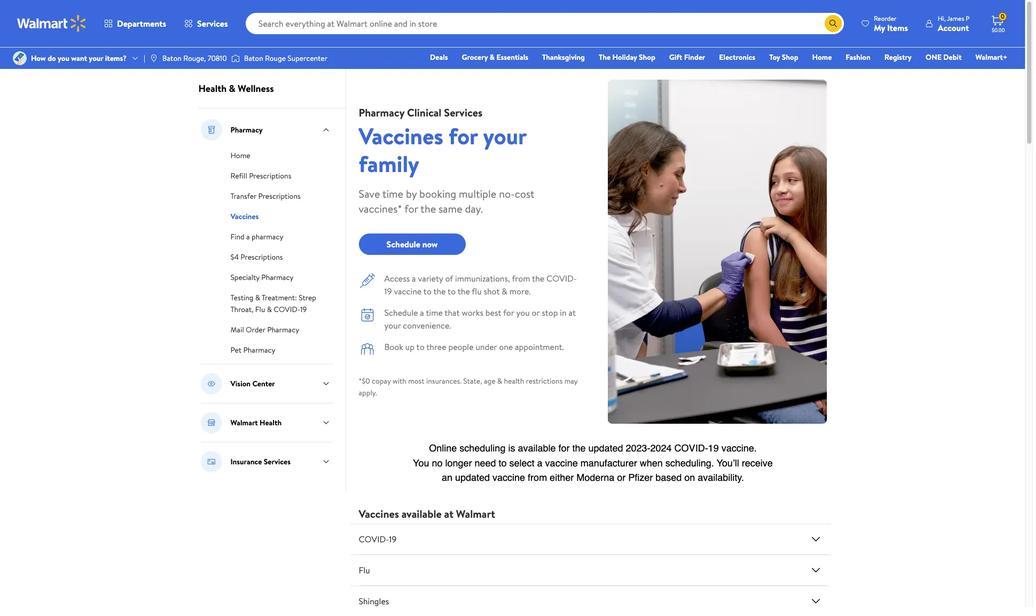 Task type: locate. For each thing, give the bounding box(es) containing it.
0
[[1001, 12, 1005, 21]]

prescriptions down refill prescriptions
[[258, 191, 301, 201]]

0 vertical spatial a
[[246, 231, 250, 242]]

0 horizontal spatial flu
[[255, 304, 265, 315]]

2 horizontal spatial covid-
[[547, 273, 577, 284]]

for
[[449, 120, 478, 152], [405, 201, 418, 216], [503, 307, 514, 318]]

19
[[384, 285, 392, 297], [300, 304, 307, 315], [389, 533, 397, 545]]

1 horizontal spatial your
[[384, 320, 401, 331]]

1 horizontal spatial at
[[569, 307, 576, 318]]

1 horizontal spatial covid-
[[359, 533, 389, 545]]

best
[[486, 307, 502, 318]]

health down 70810 at the top of the page
[[199, 82, 227, 95]]

with
[[393, 376, 407, 386]]

booking
[[419, 186, 456, 201]]

1 horizontal spatial shop
[[782, 52, 799, 63]]

0 horizontal spatial home link
[[231, 149, 250, 161]]

&
[[490, 52, 495, 63], [229, 82, 236, 95], [502, 285, 508, 297], [255, 292, 260, 303], [267, 304, 272, 315], [497, 376, 502, 386]]

you inside schedule a time that works best for you or stop in at your convenience.
[[516, 307, 530, 318]]

your inside pharmacy clinical services vaccines for your family
[[483, 120, 527, 152]]

pharmacy clinical services vaccines for your family
[[359, 105, 527, 180]]

schedule down vaccine
[[384, 307, 418, 318]]

shop right holiday
[[639, 52, 656, 63]]

insurance
[[231, 456, 262, 467]]

0 vertical spatial walmart
[[231, 417, 258, 428]]

flu inside testing & treatment: strep throat, flu & covid-19
[[255, 304, 265, 315]]

cost
[[515, 186, 535, 201]]

flu right throat,
[[255, 304, 265, 315]]

1 horizontal spatial baton
[[244, 53, 263, 64]]

19 inside testing & treatment: strep throat, flu & covid-19
[[300, 304, 307, 315]]

baton left rouge
[[244, 53, 263, 64]]

2 horizontal spatial a
[[420, 307, 424, 318]]

at right in
[[569, 307, 576, 318]]

0 vertical spatial covid-
[[547, 273, 577, 284]]

services
[[197, 18, 228, 29], [444, 105, 483, 120], [264, 456, 291, 467]]

baton rouge, 70810
[[162, 53, 227, 64]]

deals link
[[425, 51, 453, 63]]

people
[[449, 341, 474, 353]]

19 inside access a variety of immunizations, from the covid- 19 vaccine to the to the flu shot & more.
[[384, 285, 392, 297]]

1 horizontal spatial home link
[[808, 51, 837, 63]]

1 horizontal spatial  image
[[150, 54, 158, 63]]

1 horizontal spatial time
[[426, 307, 443, 318]]

covid 19 image
[[810, 533, 823, 546]]

walmart insurance services image
[[201, 451, 222, 472]]

gift finder link
[[665, 51, 710, 63]]

variety
[[418, 273, 443, 284]]

insurances.
[[426, 376, 462, 386]]

0 vertical spatial flu
[[255, 304, 265, 315]]

stop
[[542, 307, 558, 318]]

at
[[569, 307, 576, 318], [444, 507, 454, 521]]

1 horizontal spatial walmart
[[456, 507, 495, 521]]

how do you want your items?
[[31, 53, 127, 64]]

flu
[[472, 285, 482, 297]]

prescriptions up transfer prescriptions link
[[249, 170, 291, 181]]

p
[[966, 14, 970, 23]]

0 $0.00
[[992, 12, 1005, 34]]

at right available
[[444, 507, 454, 521]]

0 horizontal spatial  image
[[13, 51, 27, 65]]

do
[[48, 53, 56, 64]]

2 horizontal spatial your
[[483, 120, 527, 152]]

0 vertical spatial for
[[449, 120, 478, 152]]

1 vertical spatial 19
[[300, 304, 307, 315]]

hi, james p account
[[938, 14, 970, 33]]

 image right |
[[150, 54, 158, 63]]

0 horizontal spatial home
[[231, 150, 250, 161]]

one debit
[[926, 52, 962, 63]]

a up vaccine
[[412, 273, 416, 284]]

 image left how
[[13, 51, 27, 65]]

0 vertical spatial your
[[89, 53, 103, 64]]

wellness
[[238, 82, 274, 95]]

shop inside 'link'
[[782, 52, 799, 63]]

home link up refill on the top left of the page
[[231, 149, 250, 161]]

walmart image
[[17, 15, 87, 32]]

under
[[476, 341, 497, 353]]

2 horizontal spatial services
[[444, 105, 483, 120]]

schedule a time that works best for you or stop in at your convenience. image
[[359, 306, 376, 323]]

2 vertical spatial vaccines
[[359, 507, 399, 521]]

schedule for schedule now
[[387, 238, 420, 250]]

a for pharmacy
[[246, 231, 250, 242]]

vision center
[[231, 378, 275, 389]]

1 vertical spatial a
[[412, 273, 416, 284]]

schedule inside schedule a time that works best for you or stop in at your convenience.
[[384, 307, 418, 318]]

pharmacy right the order
[[267, 324, 299, 335]]

covid- for &
[[274, 304, 300, 315]]

prescriptions for transfer prescriptions
[[258, 191, 301, 201]]

covid- inside access a variety of immunizations, from the covid- 19 vaccine to the to the flu shot & more.
[[547, 273, 577, 284]]

a up convenience.
[[420, 307, 424, 318]]

walmart
[[231, 417, 258, 428], [456, 507, 495, 521]]

1 vertical spatial vaccines
[[231, 211, 259, 222]]

1 vertical spatial home
[[231, 150, 250, 161]]

0 horizontal spatial for
[[405, 201, 418, 216]]

covid- inside testing & treatment: strep throat, flu & covid-19
[[274, 304, 300, 315]]

the down booking
[[421, 201, 436, 216]]

0 horizontal spatial health
[[199, 82, 227, 95]]

 image
[[231, 53, 240, 64]]

you left or
[[516, 307, 530, 318]]

now
[[423, 238, 438, 250]]

you right do at the left top of page
[[58, 53, 69, 64]]

a inside access a variety of immunizations, from the covid- 19 vaccine to the to the flu shot & more.
[[412, 273, 416, 284]]

hi,
[[938, 14, 946, 23]]

1 vertical spatial time
[[426, 307, 443, 318]]

home up refill on the top left of the page
[[231, 150, 250, 161]]

19 down strep
[[300, 304, 307, 315]]

covid- for the
[[547, 273, 577, 284]]

may
[[565, 376, 578, 386]]

1 baton from the left
[[162, 53, 182, 64]]

1 horizontal spatial services
[[264, 456, 291, 467]]

1 vertical spatial prescriptions
[[258, 191, 301, 201]]

1 vertical spatial your
[[483, 120, 527, 152]]

services right clinical
[[444, 105, 483, 120]]

the
[[599, 52, 611, 63]]

family
[[359, 148, 419, 180]]

covid-19
[[359, 533, 397, 545]]

the right from
[[532, 273, 545, 284]]

baton left rouge,
[[162, 53, 182, 64]]

specialty pharmacy link
[[231, 271, 294, 283]]

0 horizontal spatial shop
[[639, 52, 656, 63]]

find a pharmacy link
[[231, 230, 283, 242]]

walmart+
[[976, 52, 1008, 63]]

pharmacy left clinical
[[359, 105, 405, 120]]

to
[[424, 285, 432, 297], [448, 285, 456, 297], [417, 341, 425, 353]]

2 vertical spatial for
[[503, 307, 514, 318]]

0 vertical spatial time
[[383, 186, 404, 201]]

1 horizontal spatial you
[[516, 307, 530, 318]]

2 vertical spatial prescriptions
[[241, 252, 283, 262]]

vaccines up covid-19
[[359, 507, 399, 521]]

& right age
[[497, 376, 502, 386]]

0 horizontal spatial time
[[383, 186, 404, 201]]

1 horizontal spatial health
[[260, 417, 282, 428]]

mail order pharmacy link
[[231, 323, 299, 335]]

0 vertical spatial at
[[569, 307, 576, 318]]

home
[[813, 52, 832, 63], [231, 150, 250, 161]]

that
[[445, 307, 460, 318]]

time
[[383, 186, 404, 201], [426, 307, 443, 318]]

0 vertical spatial home link
[[808, 51, 837, 63]]

2 vertical spatial a
[[420, 307, 424, 318]]

toy
[[770, 52, 780, 63]]

1 vertical spatial flu
[[359, 564, 370, 576]]

to right up in the bottom left of the page
[[417, 341, 425, 353]]

services up 70810 at the top of the page
[[197, 18, 228, 29]]

grocery & essentials link
[[457, 51, 533, 63]]

2 shop from the left
[[782, 52, 799, 63]]

1 horizontal spatial flu
[[359, 564, 370, 576]]

clinical
[[407, 105, 442, 120]]

services inside popup button
[[197, 18, 228, 29]]

1 vertical spatial schedule
[[384, 307, 418, 318]]

1 horizontal spatial for
[[449, 120, 478, 152]]

1 horizontal spatial a
[[412, 273, 416, 284]]

access
[[384, 273, 410, 284]]

your
[[89, 53, 103, 64], [483, 120, 527, 152], [384, 320, 401, 331]]

schedule left now
[[387, 238, 420, 250]]

0 vertical spatial you
[[58, 53, 69, 64]]

1 vertical spatial for
[[405, 201, 418, 216]]

& right shot
[[502, 285, 508, 297]]

how
[[31, 53, 46, 64]]

0 vertical spatial services
[[197, 18, 228, 29]]

time inside schedule a time that works best for you or stop in at your convenience.
[[426, 307, 443, 318]]

19 down access
[[384, 285, 392, 297]]

a
[[246, 231, 250, 242], [412, 273, 416, 284], [420, 307, 424, 318]]

0 horizontal spatial baton
[[162, 53, 182, 64]]

& inside *$0 copay with most insurances. state, age & health restrictions may apply.
[[497, 376, 502, 386]]

19 down 'vaccines available at walmart'
[[389, 533, 397, 545]]

Search search field
[[246, 13, 844, 34]]

vaccines down clinical
[[359, 120, 443, 152]]

vaccines*
[[359, 201, 402, 216]]

pharmacy right pharmacy image
[[231, 125, 263, 135]]

baton for baton rouge, 70810
[[162, 53, 182, 64]]

0 vertical spatial 19
[[384, 285, 392, 297]]

0 vertical spatial prescriptions
[[249, 170, 291, 181]]

$4
[[231, 252, 239, 262]]

vaccines for vaccines available at walmart
[[359, 507, 399, 521]]

to down "of"
[[448, 285, 456, 297]]

2 baton from the left
[[244, 53, 263, 64]]

0 vertical spatial home
[[813, 52, 832, 63]]

gift finder
[[669, 52, 705, 63]]

more.
[[510, 285, 531, 297]]

& right "grocery"
[[490, 52, 495, 63]]

2 vertical spatial your
[[384, 320, 401, 331]]

1 vertical spatial health
[[260, 417, 282, 428]]

a inside schedule a time that works best for you or stop in at your convenience.
[[420, 307, 424, 318]]

1 vertical spatial services
[[444, 105, 483, 120]]

prescriptions up the "specialty pharmacy" link
[[241, 252, 283, 262]]

schedule for schedule a time that works best for you or stop in at your convenience.
[[384, 307, 418, 318]]

for inside save time by booking multiple no-cost vaccines* for the same day.
[[405, 201, 418, 216]]

most
[[408, 376, 425, 386]]

up
[[406, 341, 415, 353]]

0 horizontal spatial covid-
[[274, 304, 300, 315]]

health & wellness
[[199, 82, 274, 95]]

0 horizontal spatial walmart
[[231, 417, 258, 428]]

*$0 copay with most insurances. state, age & health restrictions may apply.
[[359, 376, 578, 398]]

pharmacy inside pharmacy clinical services vaccines for your family
[[359, 105, 405, 120]]

debit
[[944, 52, 962, 63]]

vision center image
[[201, 373, 222, 394]]

book up to three people under one appointment.
[[384, 341, 564, 353]]

services inside pharmacy clinical services vaccines for your family
[[444, 105, 483, 120]]

registry link
[[880, 51, 917, 63]]

immunizations,
[[455, 273, 510, 284]]

schedule inside 'button'
[[387, 238, 420, 250]]

reorder my items
[[874, 14, 908, 33]]

want
[[71, 53, 87, 64]]

prescriptions for refill prescriptions
[[249, 170, 291, 181]]

vaccines down transfer
[[231, 211, 259, 222]]

one
[[499, 341, 513, 353]]

health down center
[[260, 417, 282, 428]]

1 vertical spatial you
[[516, 307, 530, 318]]

services right "insurance"
[[264, 456, 291, 467]]

supercenter
[[288, 53, 328, 64]]

home down the clear search field text image
[[813, 52, 832, 63]]

2 horizontal spatial for
[[503, 307, 514, 318]]

0 vertical spatial vaccines
[[359, 120, 443, 152]]

vaccines for vaccines
[[231, 211, 259, 222]]

a right "find"
[[246, 231, 250, 242]]

 image
[[13, 51, 27, 65], [150, 54, 158, 63]]

0 horizontal spatial services
[[197, 18, 228, 29]]

search icon image
[[829, 19, 838, 28]]

by
[[406, 186, 417, 201]]

shop right toy
[[782, 52, 799, 63]]

0 vertical spatial schedule
[[387, 238, 420, 250]]

finder
[[684, 52, 705, 63]]

1 vertical spatial covid-
[[274, 304, 300, 315]]

deals
[[430, 52, 448, 63]]

find
[[231, 231, 245, 242]]

reorder
[[874, 14, 897, 23]]

pharmacy
[[359, 105, 405, 120], [231, 125, 263, 135], [261, 272, 294, 283], [267, 324, 299, 335], [243, 345, 275, 355]]

vaccines
[[359, 120, 443, 152], [231, 211, 259, 222], [359, 507, 399, 521]]

time left the by
[[383, 186, 404, 201]]

0 horizontal spatial a
[[246, 231, 250, 242]]

a for time
[[420, 307, 424, 318]]

flu down covid-19
[[359, 564, 370, 576]]

$4 prescriptions link
[[231, 251, 283, 262]]

the inside save time by booking multiple no-cost vaccines* for the same day.
[[421, 201, 436, 216]]

time up convenience.
[[426, 307, 443, 318]]

home link down the clear search field text image
[[808, 51, 837, 63]]

0 horizontal spatial at
[[444, 507, 454, 521]]



Task type: describe. For each thing, give the bounding box(es) containing it.
baton for baton rouge supercenter
[[244, 53, 263, 64]]

|
[[144, 53, 145, 64]]

& right testing
[[255, 292, 260, 303]]

book up to three people under one appointment. image
[[359, 340, 376, 357]]

2 vertical spatial 19
[[389, 533, 397, 545]]

james
[[947, 14, 965, 23]]

$4 prescriptions
[[231, 252, 283, 262]]

at inside schedule a time that works best for you or stop in at your convenience.
[[569, 307, 576, 318]]

2 vertical spatial covid-
[[359, 533, 389, 545]]

pet
[[231, 345, 242, 355]]

from
[[512, 273, 530, 284]]

for inside schedule a time that works best for you or stop in at your convenience.
[[503, 307, 514, 318]]

my
[[874, 22, 885, 33]]

schedule a time that works best for you or stop in at your convenience.
[[384, 307, 576, 331]]

0 horizontal spatial you
[[58, 53, 69, 64]]

pharmacy up treatment:
[[261, 272, 294, 283]]

testing & treatment: strep throat, flu & covid-19 link
[[231, 291, 316, 315]]

three
[[427, 341, 447, 353]]

clear search field text image
[[812, 19, 821, 28]]

walmart health image
[[201, 412, 222, 433]]

1 vertical spatial at
[[444, 507, 454, 521]]

or
[[532, 307, 540, 318]]

schedule now
[[387, 238, 438, 250]]

available
[[402, 507, 442, 521]]

grocery
[[462, 52, 488, 63]]

the holiday shop
[[599, 52, 656, 63]]

electronics link
[[715, 51, 760, 63]]

19 for access a variety of immunizations, from the covid- 19 vaccine to the to the flu shot & more.
[[384, 285, 392, 297]]

age
[[484, 376, 496, 386]]

1 vertical spatial home link
[[231, 149, 250, 161]]

walmart+ link
[[971, 51, 1013, 63]]

account
[[938, 22, 969, 33]]

transfer prescriptions
[[231, 191, 301, 201]]

flu image
[[810, 564, 823, 577]]

for inside pharmacy clinical services vaccines for your family
[[449, 120, 478, 152]]

access a variety of immunizations, from the covid-19 vaccine to the to the flu shot and more. image
[[359, 272, 376, 289]]

pharmacy image
[[201, 119, 222, 141]]

gift
[[669, 52, 683, 63]]

fashion
[[846, 52, 871, 63]]

Walmart Site-Wide search field
[[246, 13, 844, 34]]

throat,
[[231, 304, 254, 315]]

specialty
[[231, 272, 260, 283]]

departments button
[[95, 11, 175, 36]]

center
[[252, 378, 275, 389]]

shot
[[484, 285, 500, 297]]

health
[[504, 376, 524, 386]]

0 vertical spatial health
[[199, 82, 227, 95]]

works
[[462, 307, 484, 318]]

& down treatment:
[[267, 304, 272, 315]]

& left wellness
[[229, 82, 236, 95]]

mail order pharmacy
[[231, 324, 299, 335]]

pharmacy inside "link"
[[267, 324, 299, 335]]

0 horizontal spatial your
[[89, 53, 103, 64]]

testing & treatment: strep throat, flu & covid-19
[[231, 292, 316, 315]]

insurance services
[[231, 456, 291, 467]]

restrictions
[[526, 376, 563, 386]]

pharmacy
[[252, 231, 283, 242]]

testing
[[231, 292, 253, 303]]

to down variety at top
[[424, 285, 432, 297]]

1 vertical spatial walmart
[[456, 507, 495, 521]]

time inside save time by booking multiple no-cost vaccines* for the same day.
[[383, 186, 404, 201]]

holiday
[[613, 52, 637, 63]]

the down variety at top
[[434, 285, 446, 297]]

transfer
[[231, 191, 257, 201]]

 image for baton
[[150, 54, 158, 63]]

one
[[926, 52, 942, 63]]

services button
[[175, 11, 237, 36]]

pet pharmacy link
[[231, 344, 275, 355]]

convenience.
[[403, 320, 451, 331]]

apply.
[[359, 387, 377, 398]]

vaccines available at walmart
[[359, 507, 495, 521]]

in
[[560, 307, 567, 318]]

the holiday shop link
[[594, 51, 660, 63]]

& inside 'link'
[[490, 52, 495, 63]]

rouge
[[265, 53, 286, 64]]

1 shop from the left
[[639, 52, 656, 63]]

vision
[[231, 378, 251, 389]]

treatment:
[[262, 292, 297, 303]]

electronics
[[719, 52, 756, 63]]

refill prescriptions link
[[231, 169, 291, 181]]

70810
[[208, 53, 227, 64]]

strep
[[299, 292, 316, 303]]

& inside access a variety of immunizations, from the covid- 19 vaccine to the to the flu shot & more.
[[502, 285, 508, 297]]

fashion link
[[841, 51, 876, 63]]

baton rouge supercenter
[[244, 53, 328, 64]]

rouge,
[[183, 53, 206, 64]]

*$0
[[359, 376, 370, 386]]

a for variety
[[412, 273, 416, 284]]

save
[[359, 186, 380, 201]]

shingles image
[[810, 595, 823, 607]]

no-
[[499, 186, 515, 201]]

pharmacy down the order
[[243, 345, 275, 355]]

the left flu
[[458, 285, 470, 297]]

your inside schedule a time that works best for you or stop in at your convenience.
[[384, 320, 401, 331]]

access a variety of immunizations, from the covid- 19 vaccine to the to the flu shot & more.
[[384, 273, 577, 297]]

2 vertical spatial services
[[264, 456, 291, 467]]

refill prescriptions
[[231, 170, 291, 181]]

vaccines inside pharmacy clinical services vaccines for your family
[[359, 120, 443, 152]]

 image for how
[[13, 51, 27, 65]]

19 for testing & treatment: strep throat, flu & covid-19
[[300, 304, 307, 315]]

save time by booking multiple no-cost vaccines* for the same day.
[[359, 186, 535, 216]]

vaccines link
[[231, 210, 259, 222]]

transfer prescriptions link
[[231, 190, 301, 201]]

essentials
[[497, 52, 528, 63]]

prescriptions for $4 prescriptions
[[241, 252, 283, 262]]

grocery & essentials
[[462, 52, 528, 63]]

thanksgiving link
[[538, 51, 590, 63]]

book
[[384, 341, 403, 353]]

1 horizontal spatial home
[[813, 52, 832, 63]]

schedule now button
[[359, 234, 466, 255]]

specialty pharmacy
[[231, 272, 294, 283]]

one debit link
[[921, 51, 967, 63]]

multiple
[[459, 186, 497, 201]]



Task type: vqa. For each thing, say whether or not it's contained in the screenshot.
"Grocery & Essentials" link
yes



